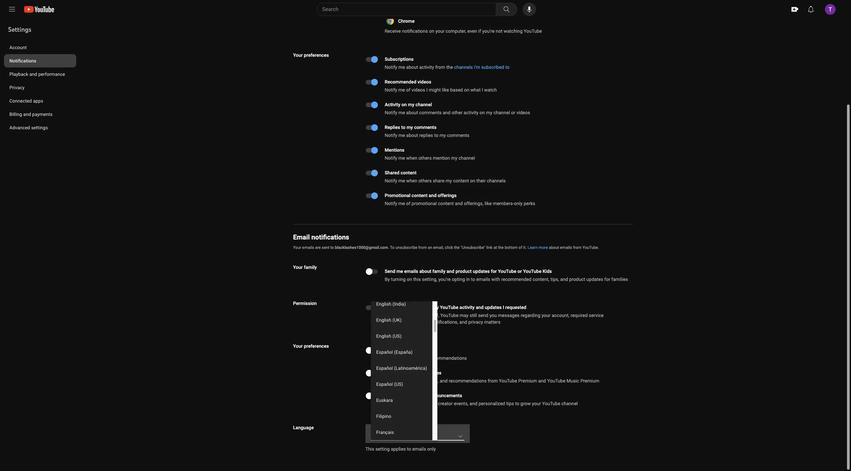 Task type: locate. For each thing, give the bounding box(es) containing it.
playback and performance
[[9, 72, 65, 77]]

updates
[[473, 269, 490, 274], [586, 277, 603, 282], [485, 305, 502, 310], [419, 348, 436, 353], [425, 371, 441, 376], [401, 393, 418, 399]]

7 notify from the top
[[385, 201, 397, 206]]

0 horizontal spatial the
[[446, 65, 453, 70]]

and right updates,
[[440, 379, 448, 384]]

tips
[[506, 401, 514, 407]]

2 horizontal spatial your
[[542, 313, 551, 318]]

turned
[[418, 313, 431, 318]]

send inside send me emails about my youtube activity and updates i requested if this setting is turned off, youtube may still send you messages regarding your account, required service announcements, legal notifications, and privacy matters
[[385, 305, 395, 310]]

2 your from the top
[[293, 245, 301, 250]]

1 horizontal spatial like
[[485, 201, 492, 206]]

watching
[[504, 28, 523, 34]]

1 horizontal spatial for
[[604, 277, 610, 282]]

others
[[419, 156, 432, 161], [419, 178, 432, 184]]

0 vertical spatial you're
[[482, 28, 495, 34]]

updates inside general product updates announcements and recommendations
[[419, 348, 436, 353]]

1 vertical spatial when
[[406, 178, 417, 184]]

0 horizontal spatial like
[[442, 87, 449, 93]]

2 others from the top
[[419, 178, 432, 184]]

0 vertical spatial recommendations
[[429, 356, 467, 361]]

2 horizontal spatial the
[[498, 245, 504, 250]]

content
[[401, 170, 417, 176], [453, 178, 469, 184], [412, 193, 428, 198], [438, 201, 454, 206]]

activity inside subscriptions notify me about activity from the channels i'm subscribed to
[[419, 65, 434, 70]]

0 horizontal spatial this
[[389, 313, 397, 318]]

or
[[511, 110, 515, 115], [518, 269, 522, 274]]

(us) for español (us)
[[394, 382, 403, 387]]

0 vertical spatial only
[[514, 201, 523, 206]]

2 preferences from the top
[[304, 344, 329, 349]]

1 horizontal spatial this
[[413, 277, 421, 282]]

0 horizontal spatial only
[[427, 447, 436, 452]]

creator updates and announcements product announcements, creator events, and personalized tips to grow your youtube channel
[[385, 393, 578, 407]]

1 horizontal spatial email
[[371, 428, 381, 433]]

activity inside activity on my channel notify me about comments and other activity on my channel or videos
[[464, 110, 479, 115]]

mentions
[[385, 147, 404, 153]]

me down replies
[[398, 133, 405, 138]]

by
[[385, 277, 390, 282]]

channel down watch
[[494, 110, 510, 115]]

settings
[[31, 125, 48, 130]]

emails up the turning
[[404, 269, 418, 274]]

0 vertical spatial or
[[511, 110, 515, 115]]

1 vertical spatial announcements,
[[402, 401, 437, 407]]

the right at
[[498, 245, 504, 250]]

2 español from the top
[[376, 366, 393, 371]]

None search field
[[305, 3, 519, 16]]

product up announcements
[[402, 348, 418, 353]]

of down promotional at the left of page
[[406, 201, 411, 206]]

1 español from the top
[[376, 350, 393, 355]]

1 horizontal spatial channels
[[487, 178, 506, 184]]

from up recommended videos notify me of videos i might like based on what i watch at the top
[[435, 65, 445, 70]]

this inside send me emails about family and product updates for youtube or youtube kids by turning on this setting, you're opting in to emails with recommended content, tips, and product updates for families
[[413, 277, 421, 282]]

english for english (us)
[[376, 334, 391, 339]]

computer,
[[446, 28, 466, 34]]

0 horizontal spatial channels
[[454, 65, 473, 70]]

announcements, down is
[[385, 320, 419, 325]]

premium
[[404, 371, 423, 376], [518, 379, 537, 384], [580, 379, 599, 384]]

2 vertical spatial (us)
[[388, 435, 397, 440]]

recommendations inside general product updates announcements and recommendations
[[429, 356, 467, 361]]

email up your family
[[293, 233, 310, 241]]

0 horizontal spatial for
[[491, 269, 497, 274]]

group
[[371, 133, 464, 444]]

1 vertical spatial comments
[[414, 125, 437, 130]]

email language english (us)
[[371, 428, 399, 440]]

chrome
[[398, 18, 415, 24]]

setting left is
[[398, 313, 412, 318]]

about inside replies to my comments notify me about replies to my comments
[[406, 133, 418, 138]]

(us) up "general"
[[392, 334, 401, 339]]

english
[[376, 302, 391, 307], [376, 318, 391, 323], [376, 334, 391, 339], [371, 435, 386, 440]]

0 horizontal spatial email
[[293, 233, 310, 241]]

2 vertical spatial activity
[[460, 305, 475, 310]]

english (uk)
[[376, 318, 402, 323]]

1 vertical spatial setting
[[375, 447, 390, 452]]

0 vertical spatial this
[[413, 277, 421, 282]]

1 vertical spatial send
[[385, 305, 395, 310]]

español down english (us) in the bottom left of the page
[[376, 350, 393, 355]]

and left other
[[443, 110, 451, 115]]

2 send from the top
[[385, 305, 395, 310]]

1 vertical spatial email
[[371, 428, 381, 433]]

send
[[385, 269, 395, 274], [385, 305, 395, 310]]

0 vertical spatial like
[[442, 87, 449, 93]]

english up "general"
[[376, 334, 391, 339]]

channels inside shared content notify me when others share my content on their channels
[[487, 178, 506, 184]]

from left youtube.
[[573, 245, 582, 250]]

channels right the their
[[487, 178, 506, 184]]

1 your preferences from the top
[[293, 53, 329, 58]]

and right tips,
[[560, 277, 568, 282]]

2 horizontal spatial i
[[503, 305, 504, 310]]

english down language
[[371, 435, 386, 440]]

notify down mentions
[[385, 156, 397, 161]]

advanced
[[9, 125, 30, 130]]

1 vertical spatial notifications
[[402, 28, 428, 34]]

for up with
[[491, 269, 497, 274]]

1 send from the top
[[385, 269, 395, 274]]

i
[[426, 87, 428, 93], [482, 87, 483, 93], [503, 305, 504, 310]]

about left replies
[[406, 133, 418, 138]]

the right click
[[454, 245, 460, 250]]

1 vertical spatial this
[[389, 313, 397, 318]]

channels left i'm
[[454, 65, 473, 70]]

me down activity
[[398, 110, 405, 115]]

your inside send me emails about my youtube activity and updates i requested if this setting is turned off, youtube may still send you messages regarding your account, required service announcements, legal notifications, and privacy matters
[[542, 313, 551, 318]]

perks
[[524, 201, 535, 206]]

account link
[[4, 41, 76, 54], [4, 41, 76, 54]]

families
[[611, 277, 628, 282]]

1 vertical spatial for
[[604, 277, 610, 282]]

learn more link
[[528, 245, 548, 251]]

euskara
[[376, 398, 393, 403]]

notify inside the mentions notify me when others mention my channel
[[385, 156, 397, 161]]

send inside send me emails about family and product updates for youtube or youtube kids by turning on this setting, you're opting in to emails with recommended content, tips, and product updates for families
[[385, 269, 395, 274]]

i left might
[[426, 87, 428, 93]]

0 vertical spatial email
[[293, 233, 310, 241]]

1 horizontal spatial only
[[514, 201, 523, 206]]

group containing english (india)
[[371, 133, 464, 444]]

i up messages
[[503, 305, 504, 310]]

setting right this
[[375, 447, 390, 452]]

0 vertical spatial your
[[436, 28, 445, 34]]

1 vertical spatial product
[[569, 277, 585, 282]]

0 vertical spatial preferences
[[304, 53, 329, 58]]

family up setting,
[[433, 269, 445, 274]]

español up the español (us)
[[376, 366, 393, 371]]

about down subscriptions
[[406, 65, 418, 70]]

you're
[[482, 28, 495, 34], [438, 277, 451, 282]]

send up the if
[[385, 305, 395, 310]]

setting
[[398, 313, 412, 318], [375, 447, 390, 452]]

0 vertical spatial when
[[406, 156, 417, 161]]

channel inside the mentions notify me when others mention my channel
[[459, 156, 475, 161]]

1 vertical spatial preferences
[[304, 344, 329, 349]]

when
[[406, 156, 417, 161], [406, 178, 417, 184]]

2 vertical spatial videos
[[517, 110, 530, 115]]

send
[[478, 313, 488, 318]]

if
[[385, 313, 388, 318]]

0 horizontal spatial your
[[436, 28, 445, 34]]

service
[[589, 313, 604, 318]]

still
[[470, 313, 477, 318]]

2 vertical spatial product
[[402, 348, 418, 353]]

1 notify from the top
[[385, 65, 397, 70]]

videos inside activity on my channel notify me about comments and other activity on my channel or videos
[[517, 110, 530, 115]]

of inside promotional content and offerings notify me of promotional content and offerings, like members-only perks
[[406, 201, 411, 206]]

1 your from the top
[[293, 53, 303, 58]]

1 vertical spatial like
[[485, 201, 492, 206]]

email for email language english (us)
[[371, 428, 381, 433]]

off,
[[432, 313, 439, 318]]

0 vertical spatial others
[[419, 156, 432, 161]]

channel right mention
[[459, 156, 475, 161]]

regarding
[[521, 313, 540, 318]]

avatar image image
[[825, 4, 836, 15]]

your preferences
[[293, 53, 329, 58], [293, 344, 329, 349]]

me down mentions
[[398, 156, 405, 161]]

me down shared at top left
[[398, 178, 405, 184]]

emails up is
[[404, 305, 418, 310]]

me inside send me emails about my youtube activity and updates i requested if this setting is turned off, youtube may still send you messages regarding your account, required service announcements, legal notifications, and privacy matters
[[397, 305, 403, 310]]

about up setting,
[[419, 269, 431, 274]]

updates inside youtube premium updates announcements, updates, and recommendations from youtube premium and youtube music premium
[[425, 371, 441, 376]]

preferences
[[304, 53, 329, 58], [304, 344, 329, 349]]

0 horizontal spatial setting
[[375, 447, 390, 452]]

about inside activity on my channel notify me about comments and other activity on my channel or videos
[[406, 110, 418, 115]]

activity inside send me emails about my youtube activity and updates i requested if this setting is turned off, youtube may still send you messages regarding your account, required service announcements, legal notifications, and privacy matters
[[460, 305, 475, 310]]

premium right music
[[580, 379, 599, 384]]

2 vertical spatial español
[[376, 382, 393, 387]]

updates down announcements,
[[401, 393, 418, 399]]

0 horizontal spatial you're
[[438, 277, 451, 282]]

i inside send me emails about my youtube activity and updates i requested if this setting is turned off, youtube may still send you messages regarding your account, required service announcements, legal notifications, and privacy matters
[[503, 305, 504, 310]]

2 when from the top
[[406, 178, 417, 184]]

0 vertical spatial notifications
[[312, 3, 338, 8]]

notifications link
[[4, 54, 76, 68], [4, 54, 76, 68]]

channel down music
[[562, 401, 578, 407]]

1 horizontal spatial premium
[[518, 379, 537, 384]]

from up creator updates and announcements product announcements, creator events, and personalized tips to grow your youtube channel
[[488, 379, 498, 384]]

list box
[[371, 133, 432, 441]]

español (us)
[[376, 382, 403, 387]]

activity up recommended videos notify me of videos i might like based on what i watch at the top
[[419, 65, 434, 70]]

comments down other
[[447, 133, 469, 138]]

1 vertical spatial español
[[376, 366, 393, 371]]

me down promotional at the left of page
[[398, 201, 405, 206]]

channels inside subscriptions notify me about activity from the channels i'm subscribed to
[[454, 65, 473, 70]]

when inside the mentions notify me when others mention my channel
[[406, 156, 417, 161]]

updates,
[[421, 379, 439, 384]]

2 vertical spatial of
[[519, 245, 522, 250]]

on inside recommended videos notify me of videos i might like based on what i watch
[[464, 87, 469, 93]]

email left language
[[371, 428, 381, 433]]

0 vertical spatial español
[[376, 350, 393, 355]]

0 vertical spatial product
[[456, 269, 472, 274]]

learn
[[528, 245, 538, 250]]

others left share
[[419, 178, 432, 184]]

of down 'recommended'
[[406, 87, 411, 93]]

1 vertical spatial videos
[[412, 87, 425, 93]]

this
[[365, 447, 374, 452]]

channels i'm subscribed to link
[[454, 64, 510, 71]]

1 vertical spatial others
[[419, 178, 432, 184]]

about inside subscriptions notify me about activity from the channels i'm subscribed to
[[406, 65, 418, 70]]

recommendations inside youtube premium updates announcements, updates, and recommendations from youtube premium and youtube music premium
[[449, 379, 487, 384]]

0 horizontal spatial product
[[402, 348, 418, 353]]

0 vertical spatial setting
[[398, 313, 412, 318]]

0 vertical spatial channels
[[454, 65, 473, 70]]

account
[[9, 45, 27, 50]]

of inside recommended videos notify me of videos i might like based on what i watch
[[406, 87, 411, 93]]

1 vertical spatial activity
[[464, 110, 479, 115]]

updates inside send me emails about my youtube activity and updates i requested if this setting is turned off, youtube may still send you messages regarding your account, required service announcements, legal notifications, and privacy matters
[[485, 305, 502, 310]]

your right grow
[[532, 401, 541, 407]]

like right offerings, on the right of page
[[485, 201, 492, 206]]

i right what
[[482, 87, 483, 93]]

the
[[446, 65, 453, 70], [454, 245, 460, 250], [498, 245, 504, 250]]

about up turned
[[419, 305, 431, 310]]

share
[[433, 178, 445, 184]]

product up in
[[456, 269, 472, 274]]

comments up replies
[[414, 125, 437, 130]]

1 vertical spatial recommendations
[[449, 379, 487, 384]]

(us) for english (us)
[[392, 334, 401, 339]]

like
[[442, 87, 449, 93], [485, 201, 492, 206]]

send up by
[[385, 269, 395, 274]]

family inside send me emails about family and product updates for youtube or youtube kids by turning on this setting, you're opting in to emails with recommended content, tips, and product updates for families
[[433, 269, 445, 274]]

1 vertical spatial (us)
[[394, 382, 403, 387]]

emails right applies
[[412, 447, 426, 452]]

subscriptions
[[385, 57, 414, 62]]

1 others from the top
[[419, 156, 432, 161]]

youtube.
[[583, 245, 599, 250]]

unsubscribe
[[396, 245, 417, 250]]

notify down shared at top left
[[385, 178, 397, 184]]

to inside send me emails about family and product updates for youtube or youtube kids by turning on this setting, you're opting in to emails with recommended content, tips, and product updates for families
[[471, 277, 475, 282]]

1 horizontal spatial family
[[433, 269, 445, 274]]

1 vertical spatial your preferences
[[293, 344, 329, 349]]

0 horizontal spatial premium
[[404, 371, 423, 376]]

announcements
[[385, 356, 419, 361]]

2 horizontal spatial premium
[[580, 379, 599, 384]]

applies
[[391, 447, 406, 452]]

2 horizontal spatial product
[[569, 277, 585, 282]]

your
[[293, 53, 303, 58], [293, 245, 301, 250], [293, 265, 303, 270], [293, 344, 303, 349]]

2 your preferences from the top
[[293, 344, 329, 349]]

english (us)
[[376, 334, 401, 339]]

1 horizontal spatial your
[[532, 401, 541, 407]]

me inside recommended videos notify me of videos i might like based on what i watch
[[398, 87, 405, 93]]

you're right if
[[482, 28, 495, 34]]

this inside send me emails about my youtube activity and updates i requested if this setting is turned off, youtube may still send you messages regarding your account, required service announcements, legal notifications, and privacy matters
[[389, 313, 397, 318]]

4 your from the top
[[293, 344, 303, 349]]

your left the account,
[[542, 313, 551, 318]]

only left perks
[[514, 201, 523, 206]]

premium up grow
[[518, 379, 537, 384]]

notify down subscriptions
[[385, 65, 397, 70]]

notify inside shared content notify me when others share my content on their channels
[[385, 178, 397, 184]]

español for español (españa)
[[376, 350, 393, 355]]

general
[[385, 348, 401, 353]]

for left families
[[604, 277, 610, 282]]

send for send me emails about my youtube activity and updates i requested if this setting is turned off, youtube may still send you messages regarding your account, required service announcements, legal notifications, and privacy matters
[[385, 305, 395, 310]]

2 vertical spatial notifications
[[311, 233, 349, 241]]

my inside shared content notify me when others share my content on their channels
[[446, 178, 452, 184]]

activity right other
[[464, 110, 479, 115]]

with
[[491, 277, 500, 282]]

of left it.
[[519, 245, 522, 250]]

only
[[514, 201, 523, 206], [427, 447, 436, 452]]

recommendations
[[429, 356, 467, 361], [449, 379, 487, 384]]

offerings
[[438, 193, 457, 198]]

español for español (us)
[[376, 382, 393, 387]]

notifications for receive
[[402, 28, 428, 34]]

(us) down language
[[388, 435, 397, 440]]

1 horizontal spatial or
[[518, 269, 522, 274]]

recommendations up creator updates and announcements product announcements, creator events, and personalized tips to grow your youtube channel
[[449, 379, 487, 384]]

product right tips,
[[569, 277, 585, 282]]

click
[[445, 245, 453, 250]]

comments
[[419, 110, 442, 115], [414, 125, 437, 130], [447, 133, 469, 138]]

0 vertical spatial (us)
[[392, 334, 401, 339]]

this
[[413, 277, 421, 282], [389, 313, 397, 318]]

watch
[[484, 87, 497, 93]]

creator
[[385, 393, 400, 399]]

when inside shared content notify me when others share my content on their channels
[[406, 178, 417, 184]]

channel inside creator updates and announcements product announcements, creator events, and personalized tips to grow your youtube channel
[[562, 401, 578, 407]]

1 preferences from the top
[[304, 53, 329, 58]]

on inside send me emails about family and product updates for youtube or youtube kids by turning on this setting, you're opting in to emails with recommended content, tips, and product updates for families
[[407, 277, 412, 282]]

your inside creator updates and announcements product announcements, creator events, and personalized tips to grow your youtube channel
[[532, 401, 541, 407]]

1 vertical spatial of
[[406, 201, 411, 206]]

opting
[[452, 277, 465, 282]]

5 notify from the top
[[385, 156, 397, 161]]

updates up the you
[[485, 305, 502, 310]]

payments
[[32, 112, 53, 117]]

grow
[[521, 401, 531, 407]]

1 horizontal spatial setting
[[398, 313, 412, 318]]

3 notify from the top
[[385, 110, 397, 115]]

of
[[406, 87, 411, 93], [406, 201, 411, 206], [519, 245, 522, 250]]

notify inside promotional content and offerings notify me of promotional content and offerings, like members-only perks
[[385, 201, 397, 206]]

(us)
[[392, 334, 401, 339], [394, 382, 403, 387], [388, 435, 397, 440]]

"unsubscribe"
[[461, 245, 485, 250]]

like inside recommended videos notify me of videos i might like based on what i watch
[[442, 87, 449, 93]]

1 vertical spatial you're
[[438, 277, 451, 282]]

replies to my comments notify me about replies to my comments
[[385, 125, 469, 138]]

0 vertical spatial of
[[406, 87, 411, 93]]

1 vertical spatial your
[[542, 313, 551, 318]]

1 when from the top
[[406, 156, 417, 161]]

email
[[293, 233, 310, 241], [371, 428, 381, 433]]

content,
[[533, 277, 549, 282]]

email inside email language english (us)
[[371, 428, 381, 433]]

1 horizontal spatial i
[[482, 87, 483, 93]]

1 horizontal spatial the
[[454, 245, 460, 250]]

notifications down chrome in the top of the page
[[402, 28, 428, 34]]

updates up updates,
[[425, 371, 441, 376]]

and right playback
[[29, 72, 37, 77]]

2 vertical spatial your
[[532, 401, 541, 407]]

6 notify from the top
[[385, 178, 397, 184]]

0 vertical spatial your preferences
[[293, 53, 329, 58]]

at
[[494, 245, 497, 250]]

0 vertical spatial activity
[[419, 65, 434, 70]]

this right the if
[[389, 313, 397, 318]]

premium up announcements,
[[404, 371, 423, 376]]

replies
[[419, 133, 433, 138]]

1 vertical spatial channels
[[487, 178, 506, 184]]

0 vertical spatial send
[[385, 269, 395, 274]]

desktop
[[293, 3, 310, 8]]

others left mention
[[419, 156, 432, 161]]

notify inside subscriptions notify me about activity from the channels i'm subscribed to
[[385, 65, 397, 70]]

on left the their
[[470, 178, 475, 184]]

4 notify from the top
[[385, 133, 397, 138]]

1 vertical spatial or
[[518, 269, 522, 274]]

3 español from the top
[[376, 382, 393, 387]]

0 vertical spatial announcements,
[[385, 320, 419, 325]]

announcements,
[[385, 320, 419, 325], [402, 401, 437, 407]]

about inside send me emails about family and product updates for youtube or youtube kids by turning on this setting, you're opting in to emails with recommended content, tips, and product updates for families
[[419, 269, 431, 274]]

language
[[382, 428, 399, 433]]

español up creator
[[376, 382, 393, 387]]

me inside subscriptions notify me about activity from the channels i'm subscribed to
[[398, 65, 405, 70]]

like inside promotional content and offerings notify me of promotional content and offerings, like members-only perks
[[485, 201, 492, 206]]

2 notify from the top
[[385, 87, 397, 93]]

only inside promotional content and offerings notify me of promotional content and offerings, like members-only perks
[[514, 201, 523, 206]]

español (latinoamérica)
[[376, 366, 427, 371]]

privacy
[[468, 320, 483, 325]]

notifications right the 'desktop'
[[312, 3, 338, 8]]

0 vertical spatial comments
[[419, 110, 442, 115]]

your left computer,
[[436, 28, 445, 34]]

the up recommended videos notify me of videos i might like based on what i watch at the top
[[446, 65, 453, 70]]

notify down replies
[[385, 133, 397, 138]]

0 horizontal spatial or
[[511, 110, 515, 115]]



Task type: describe. For each thing, give the bounding box(es) containing it.
promotional
[[385, 193, 411, 198]]

billing
[[9, 112, 22, 117]]

(españa)
[[394, 350, 412, 355]]

on right activity
[[402, 102, 407, 107]]

playback
[[9, 72, 28, 77]]

and inside activity on my channel notify me about comments and other activity on my channel or videos
[[443, 110, 451, 115]]

might
[[429, 87, 441, 93]]

notify inside recommended videos notify me of videos i might like based on what i watch
[[385, 87, 397, 93]]

my inside the mentions notify me when others mention my channel
[[451, 156, 458, 161]]

advanced settings
[[9, 125, 48, 130]]

and left music
[[538, 379, 546, 384]]

product
[[385, 401, 401, 407]]

0 vertical spatial videos
[[418, 79, 431, 85]]

matters
[[484, 320, 501, 325]]

recommended
[[385, 79, 416, 85]]

from left an
[[418, 245, 427, 250]]

notifications for email
[[311, 233, 349, 241]]

from inside youtube premium updates announcements, updates, and recommendations from youtube premium and youtube music premium
[[488, 379, 498, 384]]

me inside the mentions notify me when others mention my channel
[[398, 156, 405, 161]]

content right shared at top left
[[401, 170, 417, 176]]

product inside general product updates announcements and recommendations
[[402, 348, 418, 353]]

in
[[466, 277, 470, 282]]

to
[[390, 245, 395, 250]]

link
[[486, 245, 493, 250]]

filipino
[[376, 414, 391, 419]]

(uk)
[[392, 318, 402, 323]]

español (españa)
[[376, 350, 412, 355]]

2 vertical spatial comments
[[447, 133, 469, 138]]

and right billing
[[23, 112, 31, 117]]

emails left with
[[476, 277, 490, 282]]

on left computer,
[[429, 28, 434, 34]]

creator
[[438, 401, 453, 407]]

legal
[[420, 320, 430, 325]]

on inside shared content notify me when others share my content on their channels
[[470, 178, 475, 184]]

english inside email language english (us)
[[371, 435, 386, 440]]

account,
[[552, 313, 570, 318]]

.
[[388, 245, 389, 250]]

to inside subscriptions notify me about activity from the channels i'm subscribed to
[[505, 65, 510, 70]]

youtube premium updates announcements, updates, and recommendations from youtube premium and youtube music premium
[[385, 371, 599, 384]]

send me emails about my youtube activity and updates i requested image
[[366, 306, 378, 310]]

and down may
[[459, 320, 467, 325]]

shared content notify me when others share my content on their channels
[[385, 170, 506, 184]]

or inside send me emails about family and product updates for youtube or youtube kids by turning on this setting, you're opting in to emails with recommended content, tips, and product updates for families
[[518, 269, 522, 274]]

updates left families
[[586, 277, 603, 282]]

your family
[[293, 265, 317, 270]]

offerings,
[[464, 201, 484, 206]]

promotional content and offerings notify me of promotional content and offerings, like members-only perks
[[385, 193, 535, 206]]

updates down link
[[473, 269, 490, 274]]

about right more
[[549, 245, 559, 250]]

an
[[428, 245, 432, 250]]

emails left are
[[302, 245, 314, 250]]

messages
[[498, 313, 520, 318]]

setting,
[[422, 277, 437, 282]]

the inside subscriptions notify me about activity from the channels i'm subscribed to
[[446, 65, 453, 70]]

others inside the mentions notify me when others mention my channel
[[419, 156, 432, 161]]

you
[[490, 313, 497, 318]]

français
[[376, 430, 394, 435]]

me inside send me emails about family and product updates for youtube or youtube kids by turning on this setting, you're opting in to emails with recommended content, tips, and product updates for families
[[397, 269, 403, 274]]

email notifications
[[293, 233, 349, 241]]

notifications for desktop
[[312, 3, 338, 8]]

settings
[[8, 25, 31, 33]]

what
[[471, 87, 481, 93]]

i'm
[[474, 65, 480, 70]]

channel down might
[[416, 102, 432, 107]]

list box containing english (india)
[[371, 133, 432, 441]]

and up 'promotional'
[[429, 193, 437, 198]]

turning
[[391, 277, 406, 282]]

content up 'promotional'
[[412, 193, 428, 198]]

(us) inside email language english (us)
[[388, 435, 397, 440]]

members-
[[493, 201, 514, 206]]

3 your from the top
[[293, 265, 303, 270]]

requested
[[505, 305, 526, 310]]

not
[[496, 28, 503, 34]]

it.
[[523, 245, 527, 250]]

youtube inside creator updates and announcements product announcements, creator events, and personalized tips to grow your youtube channel
[[542, 401, 560, 407]]

required
[[571, 313, 588, 318]]

Search text field
[[322, 5, 494, 14]]

announcements, inside send me emails about my youtube activity and updates i requested if this setting is turned off, youtube may still send you messages regarding your account, required service announcements, legal notifications, and privacy matters
[[385, 320, 419, 325]]

send for send me emails about family and product updates for youtube or youtube kids by turning on this setting, you're opting in to emails with recommended content, tips, and product updates for families
[[385, 269, 395, 274]]

connected
[[9, 98, 32, 104]]

content down the offerings
[[438, 201, 454, 206]]

content up promotional content and offerings notify me of promotional content and offerings, like members-only perks
[[453, 178, 469, 184]]

preferences for general
[[304, 344, 329, 349]]

general product updates announcements and recommendations
[[385, 348, 467, 361]]

1 horizontal spatial you're
[[482, 28, 495, 34]]

notifications,
[[432, 320, 458, 325]]

emails right more
[[560, 245, 572, 250]]

and up send
[[476, 305, 484, 310]]

(latinoamérica)
[[394, 366, 427, 371]]

english for english (uk)
[[376, 318, 391, 323]]

email for email notifications
[[293, 233, 310, 241]]

recommended videos notify me of videos i might like based on what i watch
[[385, 79, 497, 93]]

and down the offerings
[[455, 201, 463, 206]]

you're inside send me emails about family and product updates for youtube or youtube kids by turning on this setting, you're opting in to emails with recommended content, tips, and product updates for families
[[438, 277, 451, 282]]

1 horizontal spatial product
[[456, 269, 472, 274]]

others inside shared content notify me when others share my content on their channels
[[419, 178, 432, 184]]

on down what
[[480, 110, 485, 115]]

to inside creator updates and announcements product announcements, creator events, and personalized tips to grow your youtube channel
[[515, 401, 519, 407]]

announcements, inside creator updates and announcements product announcements, creator events, and personalized tips to grow your youtube channel
[[402, 401, 437, 407]]

or inside activity on my channel notify me about comments and other activity on my channel or videos
[[511, 110, 515, 115]]

me inside replies to my comments notify me about replies to my comments
[[398, 133, 405, 138]]

their
[[477, 178, 486, 184]]

music
[[567, 379, 579, 384]]

from inside subscriptions notify me about activity from the channels i'm subscribed to
[[435, 65, 445, 70]]

even
[[468, 28, 477, 34]]

this setting applies to emails only
[[365, 447, 436, 452]]

(india)
[[392, 302, 406, 307]]

personalized
[[479, 401, 505, 407]]

your preferences for general product updates announcements and recommendations
[[293, 344, 329, 349]]

and down updates,
[[420, 393, 427, 399]]

bottom
[[505, 245, 518, 250]]

may
[[460, 313, 469, 318]]

setting inside send me emails about my youtube activity and updates i requested if this setting is turned off, youtube may still send you messages regarding your account, required service announcements, legal notifications, and privacy matters
[[398, 313, 412, 318]]

activity on my channel notify me about comments and other activity on my channel or videos
[[385, 102, 530, 115]]

based
[[450, 87, 463, 93]]

send me emails about family and product updates for youtube or youtube kids by turning on this setting, you're opting in to emails with recommended content, tips, and product updates for families
[[385, 269, 628, 282]]

mentions notify me when others mention my channel
[[385, 147, 475, 161]]

english for english (india)
[[376, 302, 391, 307]]

updates inside creator updates and announcements product announcements, creator events, and personalized tips to grow your youtube channel
[[401, 393, 418, 399]]

español for español (latinoamérica)
[[376, 366, 393, 371]]

me inside shared content notify me when others share my content on their channels
[[398, 178, 405, 184]]

my inside send me emails about my youtube activity and updates i requested if this setting is turned off, youtube may still send you messages regarding your account, required service announcements, legal notifications, and privacy matters
[[433, 305, 439, 310]]

performance
[[38, 72, 65, 77]]

is
[[413, 313, 417, 318]]

0 horizontal spatial i
[[426, 87, 428, 93]]

comments inside activity on my channel notify me about comments and other activity on my channel or videos
[[419, 110, 442, 115]]

preferences for subscriptions
[[304, 53, 329, 58]]

and inside general product updates announcements and recommendations
[[420, 356, 428, 361]]

0 vertical spatial for
[[491, 269, 497, 274]]

events,
[[454, 401, 469, 407]]

connected apps
[[9, 98, 43, 104]]

other
[[452, 110, 463, 115]]

replies
[[385, 125, 400, 130]]

mention
[[433, 156, 450, 161]]

english (india)
[[376, 302, 406, 307]]

emails inside send me emails about my youtube activity and updates i requested if this setting is turned off, youtube may still send you messages regarding your account, required service announcements, legal notifications, and privacy matters
[[404, 305, 418, 310]]

your preferences for subscriptions notify me about activity from the channels i'm subscribed to
[[293, 53, 329, 58]]

1 vertical spatial only
[[427, 447, 436, 452]]

notify inside activity on my channel notify me about comments and other activity on my channel or videos
[[385, 110, 397, 115]]

me inside activity on my channel notify me about comments and other activity on my channel or videos
[[398, 110, 405, 115]]

and right events,
[[470, 401, 477, 407]]

more
[[539, 245, 548, 250]]

0 horizontal spatial family
[[304, 265, 317, 270]]

and up 'opting'
[[447, 269, 454, 274]]

about inside send me emails about my youtube activity and updates i requested if this setting is turned off, youtube may still send you messages regarding your account, required service announcements, legal notifications, and privacy matters
[[419, 305, 431, 310]]

notify inside replies to my comments notify me about replies to my comments
[[385, 133, 397, 138]]

language
[[293, 425, 314, 431]]

announcements,
[[385, 379, 420, 384]]

if
[[478, 28, 481, 34]]

receive
[[385, 28, 401, 34]]

subscriptions notify me about activity from the channels i'm subscribed to
[[385, 57, 510, 70]]

me inside promotional content and offerings notify me of promotional content and offerings, like members-only perks
[[398, 201, 405, 206]]



Task type: vqa. For each thing, say whether or not it's contained in the screenshot.
English corresponding to English (India)
yes



